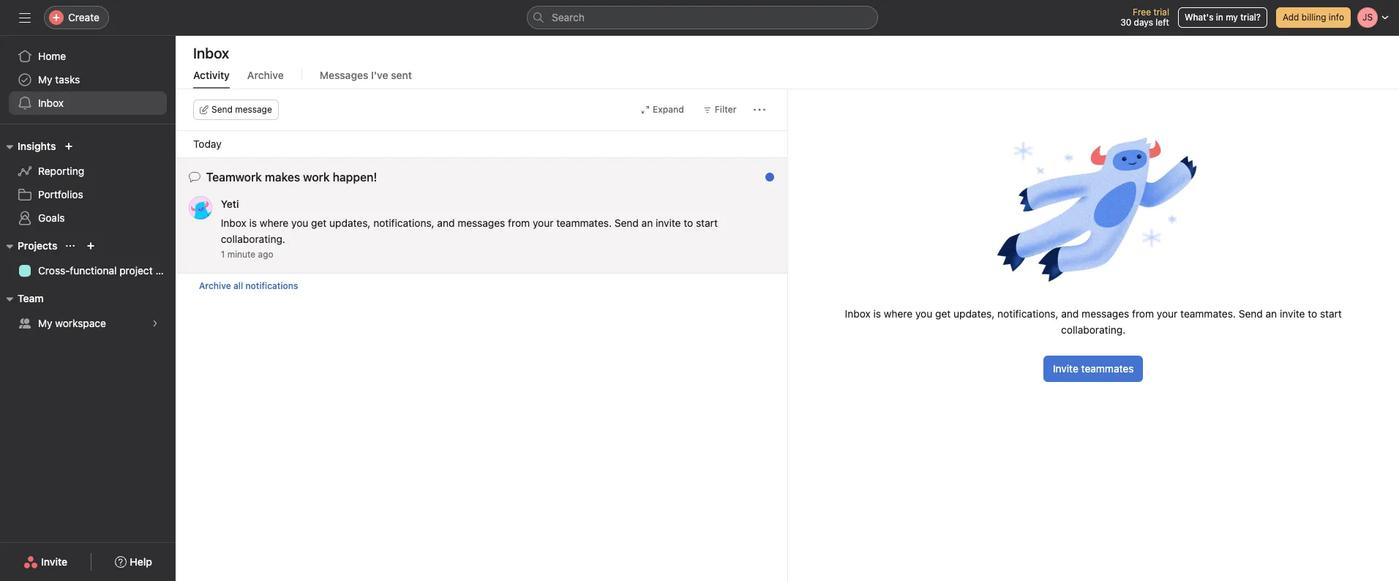 Task type: describe. For each thing, give the bounding box(es) containing it.
invite teammates button
[[1044, 356, 1144, 382]]

create button
[[44, 6, 109, 29]]

messages i've sent
[[320, 69, 412, 81]]

invite inside inbox is where you get updates, notifications, and messages from your teammates. send an invite to start collaborating.
[[1280, 307, 1306, 320]]

sent
[[391, 69, 412, 81]]

my tasks
[[38, 73, 80, 86]]

billing
[[1302, 12, 1327, 23]]

free
[[1133, 7, 1152, 18]]

help
[[130, 556, 152, 568]]

filter
[[715, 104, 737, 115]]

what's
[[1185, 12, 1214, 23]]

collaborating. inside inbox is where you get updates, notifications, and messages from your teammates. send an invite to start collaborating.
[[1062, 324, 1126, 336]]

what's in my trial?
[[1185, 12, 1261, 23]]

my for my tasks
[[38, 73, 52, 86]]

notifications
[[246, 280, 298, 291]]

add
[[1283, 12, 1300, 23]]

my workspace
[[38, 317, 106, 329]]

notifications, inside yeti inbox is where you get updates, notifications, and messages from your teammates. send an invite to start collaborating. 1 minute ago
[[374, 217, 435, 229]]

and inside yeti inbox is where you get updates, notifications, and messages from your teammates. send an invite to start collaborating. 1 minute ago
[[437, 217, 455, 229]]

inbox inside yeti inbox is where you get updates, notifications, and messages from your teammates. send an invite to start collaborating. 1 minute ago
[[221, 217, 247, 229]]

notifications, inside inbox is where you get updates, notifications, and messages from your teammates. send an invite to start collaborating.
[[998, 307, 1059, 320]]

activity
[[193, 69, 230, 81]]

help button
[[106, 549, 162, 575]]

team button
[[0, 290, 44, 307]]

invite for invite teammates
[[1054, 362, 1079, 375]]

projects button
[[0, 237, 57, 255]]

1
[[221, 249, 225, 260]]

plan
[[156, 264, 176, 277]]

home
[[38, 50, 66, 62]]

i've
[[371, 69, 388, 81]]

team
[[18, 292, 44, 305]]

teamwork makes work happen!
[[206, 171, 377, 184]]

info
[[1329, 12, 1345, 23]]

days
[[1134, 17, 1154, 28]]

all
[[233, 280, 243, 291]]

from inside yeti inbox is where you get updates, notifications, and messages from your teammates. send an invite to start collaborating. 1 minute ago
[[508, 217, 530, 229]]

new project or portfolio image
[[87, 242, 95, 250]]

trial?
[[1241, 12, 1261, 23]]

cross-
[[38, 264, 70, 277]]

where inside inbox is where you get updates, notifications, and messages from your teammates. send an invite to start collaborating.
[[884, 307, 913, 320]]

search list box
[[527, 6, 879, 29]]

messages inside inbox is where you get updates, notifications, and messages from your teammates. send an invite to start collaborating.
[[1082, 307, 1130, 320]]

minute
[[227, 249, 256, 260]]

in
[[1217, 12, 1224, 23]]

your inside yeti inbox is where you get updates, notifications, and messages from your teammates. send an invite to start collaborating. 1 minute ago
[[533, 217, 554, 229]]

free trial 30 days left
[[1121, 7, 1170, 28]]

an inside inbox is where you get updates, notifications, and messages from your teammates. send an invite to start collaborating.
[[1266, 307, 1278, 320]]

ago
[[258, 249, 274, 260]]

get inside inbox is where you get updates, notifications, and messages from your teammates. send an invite to start collaborating.
[[936, 307, 951, 320]]

more actions image
[[754, 104, 765, 116]]

projects element
[[0, 233, 176, 286]]

workspace
[[55, 317, 106, 329]]

archive for archive
[[247, 69, 284, 81]]

to inside yeti inbox is where you get updates, notifications, and messages from your teammates. send an invite to start collaborating. 1 minute ago
[[684, 217, 694, 229]]

send message
[[212, 104, 272, 115]]

you inside yeti inbox is where you get updates, notifications, and messages from your teammates. send an invite to start collaborating. 1 minute ago
[[291, 217, 309, 229]]

portfolios
[[38, 188, 83, 201]]

project
[[120, 264, 153, 277]]

archive link
[[247, 69, 284, 89]]

expand button
[[635, 100, 691, 120]]

updates, inside inbox is where you get updates, notifications, and messages from your teammates. send an invite to start collaborating.
[[954, 307, 995, 320]]

you inside inbox is where you get updates, notifications, and messages from your teammates. send an invite to start collaborating.
[[916, 307, 933, 320]]

global element
[[0, 36, 176, 124]]

send inside button
[[212, 104, 233, 115]]

get inside yeti inbox is where you get updates, notifications, and messages from your teammates. send an invite to start collaborating. 1 minute ago
[[311, 217, 327, 229]]

is inside inbox is where you get updates, notifications, and messages from your teammates. send an invite to start collaborating.
[[874, 307, 881, 320]]

makes
[[265, 171, 300, 184]]

message
[[235, 104, 272, 115]]

where inside yeti inbox is where you get updates, notifications, and messages from your teammates. send an invite to start collaborating. 1 minute ago
[[260, 217, 289, 229]]

work happen!
[[303, 171, 377, 184]]



Task type: vqa. For each thing, say whether or not it's contained in the screenshot.
bottom an
yes



Task type: locate. For each thing, give the bounding box(es) containing it.
0 vertical spatial invite
[[656, 217, 681, 229]]

reporting link
[[9, 160, 167, 183]]

messages up teammates
[[1082, 307, 1130, 320]]

archive
[[247, 69, 284, 81], [199, 280, 231, 291]]

messages
[[458, 217, 505, 229], [1082, 307, 1130, 320]]

0 horizontal spatial is
[[249, 217, 257, 229]]

2 horizontal spatial send
[[1239, 307, 1263, 320]]

0 horizontal spatial an
[[642, 217, 653, 229]]

1 horizontal spatial start
[[1321, 307, 1343, 320]]

my workspace link
[[9, 312, 167, 335]]

archive all notifications button
[[176, 274, 787, 299]]

1 vertical spatial and
[[1062, 307, 1079, 320]]

1 vertical spatial updates,
[[954, 307, 995, 320]]

invite for invite
[[41, 556, 67, 568]]

0 horizontal spatial from
[[508, 217, 530, 229]]

yeti
[[221, 198, 239, 210]]

1 vertical spatial start
[[1321, 307, 1343, 320]]

archive inside archive all notifications button
[[199, 280, 231, 291]]

30
[[1121, 17, 1132, 28]]

from
[[508, 217, 530, 229], [1133, 307, 1155, 320]]

yeti inbox is where you get updates, notifications, and messages from your teammates. send an invite to start collaborating. 1 minute ago
[[221, 198, 721, 260]]

updates,
[[330, 217, 371, 229], [954, 307, 995, 320]]

1 horizontal spatial is
[[874, 307, 881, 320]]

goals link
[[9, 206, 167, 230]]

1 vertical spatial to
[[1308, 307, 1318, 320]]

cross-functional project plan
[[38, 264, 176, 277]]

create
[[68, 11, 100, 23]]

functional
[[70, 264, 117, 277]]

0 horizontal spatial updates,
[[330, 217, 371, 229]]

0 vertical spatial send
[[212, 104, 233, 115]]

0 vertical spatial my
[[38, 73, 52, 86]]

and up archive all notifications button
[[437, 217, 455, 229]]

your inside inbox is where you get updates, notifications, and messages from your teammates. send an invite to start collaborating.
[[1157, 307, 1178, 320]]

my inside global element
[[38, 73, 52, 86]]

collaborating.
[[221, 233, 285, 245], [1062, 324, 1126, 336]]

0 vertical spatial is
[[249, 217, 257, 229]]

1 vertical spatial get
[[936, 307, 951, 320]]

archive for archive all notifications
[[199, 280, 231, 291]]

archive all notifications
[[199, 280, 298, 291]]

1 vertical spatial invite
[[41, 556, 67, 568]]

1 horizontal spatial from
[[1133, 307, 1155, 320]]

activity link
[[193, 69, 230, 89]]

0 horizontal spatial you
[[291, 217, 309, 229]]

inbox link
[[9, 92, 167, 115]]

teammates
[[1082, 362, 1134, 375]]

1 horizontal spatial notifications,
[[998, 307, 1059, 320]]

0 horizontal spatial teammates.
[[557, 217, 612, 229]]

messages inside yeti inbox is where you get updates, notifications, and messages from your teammates. send an invite to start collaborating. 1 minute ago
[[458, 217, 505, 229]]

show options, current sort, top image
[[66, 242, 75, 250]]

invite
[[656, 217, 681, 229], [1280, 307, 1306, 320]]

collaborating. inside yeti inbox is where you get updates, notifications, and messages from your teammates. send an invite to start collaborating. 1 minute ago
[[221, 233, 285, 245]]

1 vertical spatial archive
[[199, 280, 231, 291]]

expand
[[653, 104, 684, 115]]

1 horizontal spatial to
[[1308, 307, 1318, 320]]

where
[[260, 217, 289, 229], [884, 307, 913, 320]]

inbox is where you get updates, notifications, and messages from your teammates. send an invite to start collaborating.
[[845, 307, 1343, 336]]

invite
[[1054, 362, 1079, 375], [41, 556, 67, 568]]

1 vertical spatial an
[[1266, 307, 1278, 320]]

1 horizontal spatial get
[[936, 307, 951, 320]]

to inside inbox is where you get updates, notifications, and messages from your teammates. send an invite to start collaborating.
[[1308, 307, 1318, 320]]

0 horizontal spatial get
[[311, 217, 327, 229]]

you
[[291, 217, 309, 229], [916, 307, 933, 320]]

0 vertical spatial collaborating.
[[221, 233, 285, 245]]

1 horizontal spatial an
[[1266, 307, 1278, 320]]

0 vertical spatial from
[[508, 217, 530, 229]]

home link
[[9, 45, 167, 68]]

1 horizontal spatial your
[[1157, 307, 1178, 320]]

tasks
[[55, 73, 80, 86]]

my down team
[[38, 317, 52, 329]]

add billing info
[[1283, 12, 1345, 23]]

collaborating. up minute
[[221, 233, 285, 245]]

1 vertical spatial messages
[[1082, 307, 1130, 320]]

2 vertical spatial send
[[1239, 307, 1263, 320]]

insights
[[18, 140, 56, 152]]

0 vertical spatial get
[[311, 217, 327, 229]]

cross-functional project plan link
[[9, 259, 176, 283]]

1 vertical spatial collaborating.
[[1062, 324, 1126, 336]]

send inside yeti inbox is where you get updates, notifications, and messages from your teammates. send an invite to start collaborating. 1 minute ago
[[615, 217, 639, 229]]

1 horizontal spatial send
[[615, 217, 639, 229]]

your
[[533, 217, 554, 229], [1157, 307, 1178, 320]]

1 vertical spatial is
[[874, 307, 881, 320]]

1 horizontal spatial messages
[[1082, 307, 1130, 320]]

an inside yeti inbox is where you get updates, notifications, and messages from your teammates. send an invite to start collaborating. 1 minute ago
[[642, 217, 653, 229]]

0 vertical spatial and
[[437, 217, 455, 229]]

0 horizontal spatial notifications,
[[374, 217, 435, 229]]

1 horizontal spatial invite
[[1054, 362, 1079, 375]]

teamwork
[[206, 171, 262, 184]]

0 horizontal spatial invite
[[656, 217, 681, 229]]

and
[[437, 217, 455, 229], [1062, 307, 1079, 320]]

1 horizontal spatial updates,
[[954, 307, 995, 320]]

0 vertical spatial archive
[[247, 69, 284, 81]]

0 horizontal spatial start
[[696, 217, 718, 229]]

messages i've sent link
[[320, 69, 412, 89]]

inbox inside inbox is where you get updates, notifications, and messages from your teammates. send an invite to start collaborating.
[[845, 307, 871, 320]]

1 vertical spatial teammates.
[[1181, 307, 1236, 320]]

my left tasks
[[38, 73, 52, 86]]

0 vertical spatial messages
[[458, 217, 505, 229]]

is inside yeti inbox is where you get updates, notifications, and messages from your teammates. send an invite to start collaborating. 1 minute ago
[[249, 217, 257, 229]]

0 vertical spatial where
[[260, 217, 289, 229]]

reporting
[[38, 165, 84, 177]]

0 horizontal spatial send
[[212, 104, 233, 115]]

filter button
[[697, 100, 743, 120]]

my tasks link
[[9, 68, 167, 92]]

collaborating. up invite teammates
[[1062, 324, 1126, 336]]

0 horizontal spatial your
[[533, 217, 554, 229]]

0 vertical spatial start
[[696, 217, 718, 229]]

1 horizontal spatial and
[[1062, 307, 1079, 320]]

0 horizontal spatial archive
[[199, 280, 231, 291]]

0 vertical spatial an
[[642, 217, 653, 229]]

1 horizontal spatial invite
[[1280, 307, 1306, 320]]

teams element
[[0, 286, 176, 338]]

search button
[[527, 6, 879, 29]]

archive up message
[[247, 69, 284, 81]]

an
[[642, 217, 653, 229], [1266, 307, 1278, 320]]

insights button
[[0, 138, 56, 155]]

1 horizontal spatial where
[[884, 307, 913, 320]]

1 vertical spatial my
[[38, 317, 52, 329]]

get
[[311, 217, 327, 229], [936, 307, 951, 320]]

my for my workspace
[[38, 317, 52, 329]]

0 horizontal spatial where
[[260, 217, 289, 229]]

add billing info button
[[1277, 7, 1351, 28]]

2 my from the top
[[38, 317, 52, 329]]

goals
[[38, 212, 65, 224]]

left
[[1156, 17, 1170, 28]]

0 vertical spatial you
[[291, 217, 309, 229]]

updates, inside yeti inbox is where you get updates, notifications, and messages from your teammates. send an invite to start collaborating. 1 minute ago
[[330, 217, 371, 229]]

1 vertical spatial from
[[1133, 307, 1155, 320]]

1 horizontal spatial teammates.
[[1181, 307, 1236, 320]]

1 vertical spatial you
[[916, 307, 933, 320]]

messages up archive all notifications button
[[458, 217, 505, 229]]

projects
[[18, 239, 57, 252]]

0 vertical spatial notifications,
[[374, 217, 435, 229]]

0 vertical spatial your
[[533, 217, 554, 229]]

1 vertical spatial send
[[615, 217, 639, 229]]

archive notification image
[[758, 175, 770, 187]]

hide sidebar image
[[19, 12, 31, 23]]

my
[[1226, 12, 1239, 23]]

what's in my trial? button
[[1179, 7, 1268, 28]]

today
[[193, 138, 222, 150]]

0 vertical spatial updates,
[[330, 217, 371, 229]]

send inside inbox is where you get updates, notifications, and messages from your teammates. send an invite to start collaborating.
[[1239, 307, 1263, 320]]

start inside yeti inbox is where you get updates, notifications, and messages from your teammates. send an invite to start collaborating. 1 minute ago
[[696, 217, 718, 229]]

0 vertical spatial teammates.
[[557, 217, 612, 229]]

see details, my workspace image
[[151, 319, 160, 328]]

send message button
[[193, 100, 279, 120]]

messages
[[320, 69, 369, 81]]

search
[[552, 11, 585, 23]]

trial
[[1154, 7, 1170, 18]]

teammates.
[[557, 217, 612, 229], [1181, 307, 1236, 320]]

invite button
[[14, 549, 77, 575]]

and up invite teammates
[[1062, 307, 1079, 320]]

from inside inbox is where you get updates, notifications, and messages from your teammates. send an invite to start collaborating.
[[1133, 307, 1155, 320]]

start
[[696, 217, 718, 229], [1321, 307, 1343, 320]]

1 vertical spatial your
[[1157, 307, 1178, 320]]

send
[[212, 104, 233, 115], [615, 217, 639, 229], [1239, 307, 1263, 320]]

teammates. inside inbox is where you get updates, notifications, and messages from your teammates. send an invite to start collaborating.
[[1181, 307, 1236, 320]]

my
[[38, 73, 52, 86], [38, 317, 52, 329]]

insights element
[[0, 133, 176, 233]]

archive left the all
[[199, 280, 231, 291]]

1 horizontal spatial collaborating.
[[1062, 324, 1126, 336]]

to
[[684, 217, 694, 229], [1308, 307, 1318, 320]]

my inside teams element
[[38, 317, 52, 329]]

1 vertical spatial notifications,
[[998, 307, 1059, 320]]

0 horizontal spatial to
[[684, 217, 694, 229]]

0 horizontal spatial invite
[[41, 556, 67, 568]]

and inside inbox is where you get updates, notifications, and messages from your teammates. send an invite to start collaborating.
[[1062, 307, 1079, 320]]

notifications,
[[374, 217, 435, 229], [998, 307, 1059, 320]]

teammates. inside yeti inbox is where you get updates, notifications, and messages from your teammates. send an invite to start collaborating. 1 minute ago
[[557, 217, 612, 229]]

inbox
[[193, 45, 229, 61], [38, 97, 64, 109], [221, 217, 247, 229], [845, 307, 871, 320]]

invite teammates
[[1054, 362, 1134, 375]]

1 vertical spatial where
[[884, 307, 913, 320]]

0 horizontal spatial messages
[[458, 217, 505, 229]]

1 horizontal spatial archive
[[247, 69, 284, 81]]

start inside inbox is where you get updates, notifications, and messages from your teammates. send an invite to start collaborating.
[[1321, 307, 1343, 320]]

0 horizontal spatial and
[[437, 217, 455, 229]]

is
[[249, 217, 257, 229], [874, 307, 881, 320]]

inbox inside inbox link
[[38, 97, 64, 109]]

1 my from the top
[[38, 73, 52, 86]]

0 vertical spatial invite
[[1054, 362, 1079, 375]]

invite inside yeti inbox is where you get updates, notifications, and messages from your teammates. send an invite to start collaborating. 1 minute ago
[[656, 217, 681, 229]]

0 vertical spatial to
[[684, 217, 694, 229]]

portfolios link
[[9, 183, 167, 206]]

0 horizontal spatial collaborating.
[[221, 233, 285, 245]]

1 horizontal spatial you
[[916, 307, 933, 320]]

1 vertical spatial invite
[[1280, 307, 1306, 320]]

new image
[[65, 142, 73, 151]]



